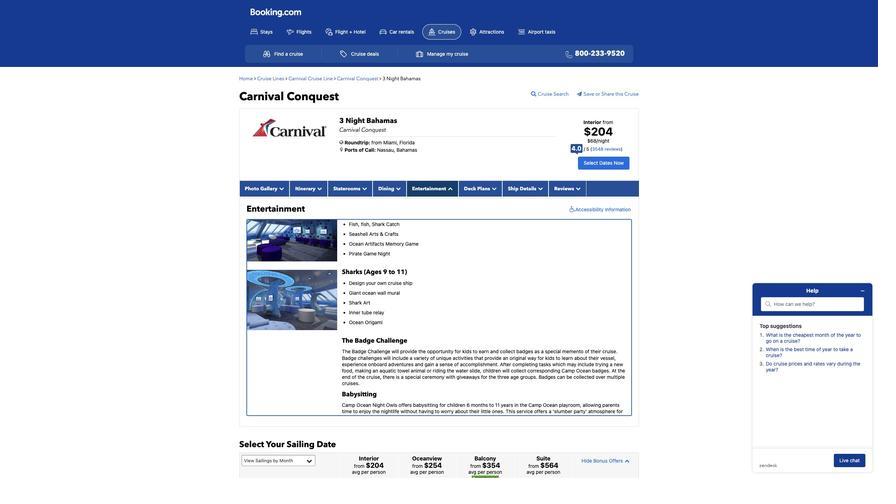 Task type: locate. For each thing, give the bounding box(es) containing it.
2 angle right image from the left
[[334, 76, 336, 81]]

camp
[[562, 368, 575, 374], [342, 402, 355, 408], [529, 402, 542, 408]]

0 vertical spatial offers
[[399, 402, 412, 408]]

tasks
[[539, 362, 551, 368]]

night down ocean artifacts memory game
[[378, 251, 390, 257]]

bahamas for 3 night bahamas
[[400, 75, 421, 82]]

with
[[446, 374, 456, 380], [373, 415, 382, 421]]

atmosphere
[[589, 409, 616, 415]]

room
[[442, 415, 454, 421]]

night inside babysitting camp ocean night owls offers babysitting for children 6 months to 11 years in the camp ocean playroom, allowing parents time to enjoy the nightlife without having to worry about their little ones. this service offers a 'slumber party' atmosphere for your children with movie time, cartoons and room service snacks.
[[373, 402, 385, 408]]

select your sailing date
[[239, 439, 336, 451]]

0 vertical spatial with
[[446, 374, 456, 380]]

avg down oceanview
[[410, 469, 418, 475]]

challenge up challenges
[[368, 349, 391, 355]]

4 person from the left
[[545, 469, 561, 475]]

cruises.
[[342, 381, 360, 387]]

offers left 'slumber
[[535, 409, 548, 415]]

/ up 4.0 / 5 ( 3548 reviews )
[[597, 138, 598, 144]]

chevron down image left "staterooms"
[[316, 186, 322, 191]]

enjoy
[[359, 409, 371, 415]]

design
[[349, 280, 365, 286]]

3 right carnival conquest link
[[383, 75, 386, 82]]

2 per from the left
[[420, 469, 427, 475]]

hotel
[[354, 29, 366, 35]]

1 vertical spatial service
[[455, 415, 472, 421]]

provide up variety
[[400, 349, 417, 355]]

1 horizontal spatial with
[[446, 374, 456, 380]]

1 chevron down image from the left
[[278, 186, 284, 191]]

from inside the oceanview from $254 avg per person
[[412, 463, 423, 469]]

aquatic
[[380, 368, 396, 374]]

avg for $254
[[410, 469, 418, 475]]

or right save at the right of page
[[596, 91, 601, 97]]

$204 inside interior from $204 $68 / night
[[584, 125, 613, 138]]

challenges
[[358, 355, 382, 361]]

4 chevron down image from the left
[[574, 186, 581, 191]]

1 vertical spatial $204
[[366, 462, 384, 470]]

will up adventures
[[392, 349, 399, 355]]

chevron down image inside dining dropdown button
[[394, 186, 401, 191]]

with left the movie
[[373, 415, 382, 421]]

from down suite
[[529, 463, 539, 469]]

shark up &
[[372, 221, 385, 227]]

angle right image for home
[[254, 76, 256, 81]]

special up the 'which'
[[545, 349, 561, 355]]

their inside babysitting camp ocean night owls offers babysitting for children 6 months to 11 years in the camp ocean playroom, allowing parents time to enjoy the nightlife without having to worry about their little ones. this service offers a 'slumber party' atmosphere for your children with movie time, cartoons and room service snacks.
[[470, 409, 480, 415]]

1 horizontal spatial select
[[584, 160, 598, 166]]

a inside navigation
[[285, 51, 288, 57]]

from down oceanview
[[412, 463, 423, 469]]

collect up age
[[511, 368, 526, 374]]

1 horizontal spatial special
[[545, 349, 561, 355]]

0 horizontal spatial angle right image
[[254, 76, 256, 81]]

cruise search
[[538, 91, 569, 97]]

night left the "owls"
[[373, 402, 385, 408]]

provide
[[400, 349, 417, 355], [485, 355, 502, 361]]

will up onboard
[[384, 355, 391, 361]]

avg up recommended image
[[469, 469, 477, 475]]

to left 11
[[490, 402, 494, 408]]

special down animal
[[405, 374, 421, 380]]

cruise left 'deals'
[[351, 51, 366, 57]]

dates
[[600, 160, 613, 166]]

conquest down the carnival cruise line
[[287, 89, 339, 104]]

3 person from the left
[[487, 469, 502, 475]]

home link
[[239, 75, 253, 82]]

cruise inside carnival conquest main content
[[388, 280, 402, 286]]

1 vertical spatial carnival conquest
[[239, 89, 339, 104]]

of up the gain
[[431, 355, 435, 361]]

2 horizontal spatial children
[[483, 368, 501, 374]]

and left "room"
[[432, 415, 441, 421]]

1 horizontal spatial /
[[597, 138, 598, 144]]

per inside the suite from $564 avg per person
[[536, 469, 544, 475]]

0 vertical spatial conquest
[[357, 75, 378, 82]]

1 vertical spatial include
[[578, 362, 594, 368]]

0 horizontal spatial your
[[342, 415, 352, 421]]

ocean inside the badge challenge the badge challenge will provide the opportunity for kids to earn and collect badges as a special memento of their cruise. badge challenges will include a variety of unique activities that provide an original way for kids to learn about their vessel, experience onboard adventures and gain a sense of accomplishment. after completing tasks which may include trying a new food, making an aquatic towel animal or riding the water slide, children will collect corresponding camp ocean badges. at the end of the cruise, there is a special ceremony with giveaways for the three age groups. badges can be collected over multiple cruises.
[[577, 368, 591, 374]]

conquest down cruise deals
[[357, 75, 378, 82]]

chevron down image
[[316, 186, 322, 191], [361, 186, 367, 191], [394, 186, 401, 191]]

a left 'slumber
[[549, 409, 552, 415]]

1 vertical spatial bahamas
[[367, 116, 397, 125]]

an up "cruise," on the bottom left
[[373, 368, 378, 374]]

1 horizontal spatial children
[[447, 402, 466, 408]]

chevron down image up wheelchair icon
[[574, 186, 581, 191]]

0 horizontal spatial special
[[405, 374, 421, 380]]

4 avg from the left
[[527, 469, 535, 475]]

1 horizontal spatial angle right image
[[334, 76, 336, 81]]

1 horizontal spatial chevron down image
[[361, 186, 367, 191]]

3 chevron down image from the left
[[394, 186, 401, 191]]

person inside interior from $204 avg per person
[[370, 469, 386, 475]]

6
[[467, 402, 470, 408]]

/ inside interior from $204 $68 / night
[[597, 138, 598, 144]]

your up ocean
[[366, 280, 376, 286]]

cruise inside dropdown button
[[455, 51, 469, 57]]

0 vertical spatial $204
[[584, 125, 613, 138]]

1 horizontal spatial 3
[[383, 75, 386, 82]]

as
[[535, 349, 540, 355]]

from inside balcony from $354 avg per person
[[471, 463, 481, 469]]

children up three
[[483, 368, 501, 374]]

2 the from the top
[[342, 349, 351, 355]]

1 person from the left
[[370, 469, 386, 475]]

giant
[[349, 290, 361, 296]]

badges.
[[593, 368, 611, 374]]

1 angle right image from the left
[[254, 76, 256, 81]]

the down the new
[[618, 368, 626, 374]]

service down in
[[517, 409, 533, 415]]

1 vertical spatial with
[[373, 415, 382, 421]]

1 horizontal spatial provide
[[485, 355, 502, 361]]

2 person from the left
[[429, 469, 444, 475]]

reviews button
[[549, 181, 587, 197]]

special
[[545, 349, 561, 355], [405, 374, 421, 380]]

to up the 'which'
[[556, 355, 561, 361]]

0 vertical spatial /
[[597, 138, 598, 144]]

person up recommended image
[[487, 469, 502, 475]]

1 horizontal spatial cruise
[[388, 280, 402, 286]]

sailing
[[287, 439, 315, 451]]

avg inside the suite from $564 avg per person
[[527, 469, 535, 475]]

include up adventures
[[392, 355, 409, 361]]

from for roundtrip: from miami, florida
[[372, 139, 382, 145]]

0 vertical spatial collect
[[500, 349, 515, 355]]

chevron down image left ship
[[490, 186, 497, 191]]

0 horizontal spatial game
[[364, 251, 377, 257]]

1 vertical spatial or
[[427, 368, 432, 374]]

their
[[591, 349, 601, 355], [589, 355, 599, 361], [470, 409, 480, 415]]

$204 inside interior from $204 avg per person
[[366, 462, 384, 470]]

1 horizontal spatial offers
[[535, 409, 548, 415]]

0 vertical spatial about
[[575, 355, 588, 361]]

age
[[511, 374, 519, 380]]

4.0
[[572, 145, 582, 152]]

per inside balcony from $354 avg per person
[[478, 469, 486, 475]]

manage
[[427, 51, 445, 57]]

save
[[584, 91, 595, 97]]

chevron down image inside staterooms dropdown button
[[361, 186, 367, 191]]

800-233-9520 link
[[563, 49, 625, 59]]

completing
[[513, 362, 538, 368]]

1 vertical spatial about
[[455, 409, 468, 415]]

chevron down image for gallery
[[278, 186, 284, 191]]

0 vertical spatial will
[[392, 349, 399, 355]]

3 chevron down image from the left
[[537, 186, 543, 191]]

about inside the badge challenge the badge challenge will provide the opportunity for kids to earn and collect badges as a special memento of their cruise. badge challenges will include a variety of unique activities that provide an original way for kids to learn about their vessel, experience onboard adventures and gain a sense of accomplishment. after completing tasks which may include trying a new food, making an aquatic towel animal or riding the water slide, children will collect corresponding camp ocean badges. at the end of the cruise, there is a special ceremony with giveaways for the three age groups. badges can be collected over multiple cruises.
[[575, 355, 588, 361]]

dining
[[378, 185, 394, 192]]

collect up original
[[500, 349, 515, 355]]

stays link
[[245, 24, 278, 39]]

person for $254
[[429, 469, 444, 475]]

1 vertical spatial your
[[342, 415, 352, 421]]

from for interior from $204 $68 / night
[[603, 119, 614, 125]]

snacks.
[[473, 415, 490, 421]]

this
[[616, 91, 624, 97]]

tube
[[362, 310, 372, 316]]

1 chevron down image from the left
[[316, 186, 322, 191]]

deals
[[367, 51, 379, 57]]

1 horizontal spatial kids
[[546, 355, 555, 361]]

1 per from the left
[[362, 469, 369, 475]]

angle right image for conquest
[[380, 76, 381, 81]]

ocean up collected at bottom right
[[577, 368, 591, 374]]

photo
[[245, 185, 259, 192]]

2 chevron down image from the left
[[361, 186, 367, 191]]

taxis
[[545, 29, 556, 35]]

and for babysitting
[[432, 415, 441, 421]]

per down oceanview
[[420, 469, 427, 475]]

about down 6
[[455, 409, 468, 415]]

ocean up pirate
[[349, 241, 364, 247]]

cruise right 'my'
[[455, 51, 469, 57]]

nightlife
[[381, 409, 399, 415]]

bahamas inside 3 night bahamas carnival conquest
[[367, 116, 397, 125]]

from up ports of call: nassau, bahamas
[[372, 139, 382, 145]]

itinerary
[[295, 185, 316, 192]]

0 horizontal spatial kids
[[463, 349, 472, 355]]

from down "interior"
[[354, 463, 365, 469]]

angle right image right lines
[[286, 76, 287, 81]]

2 horizontal spatial will
[[503, 368, 510, 374]]

2 angle right image from the left
[[380, 76, 381, 81]]

3
[[383, 75, 386, 82], [340, 116, 344, 125]]

0 vertical spatial shark
[[372, 221, 385, 227]]

groups.
[[520, 374, 538, 380]]

deck plans
[[464, 185, 490, 192]]

0 vertical spatial badge
[[355, 337, 375, 345]]

avg inside interior from $204 avg per person
[[352, 469, 360, 475]]

from inside interior from $204 $68 / night
[[603, 119, 614, 125]]

provide down earn
[[485, 355, 502, 361]]

service down 6
[[455, 415, 472, 421]]

carnival inside 3 night bahamas carnival conquest
[[340, 126, 360, 134]]

and right earn
[[490, 349, 499, 355]]

ceremony
[[422, 374, 445, 380]]

3 inside 3 night bahamas carnival conquest
[[340, 116, 344, 125]]

avg inside balcony from $354 avg per person
[[469, 469, 477, 475]]

or inside the badge challenge the badge challenge will provide the opportunity for kids to earn and collect badges as a special memento of their cruise. badge challenges will include a variety of unique activities that provide an original way for kids to learn about their vessel, experience onboard adventures and gain a sense of accomplishment. after completing tasks which may include trying a new food, making an aquatic towel animal or riding the water slide, children will collect corresponding camp ocean badges. at the end of the cruise, there is a special ceremony with giveaways for the three age groups. badges can be collected over multiple cruises.
[[427, 368, 432, 374]]

towel
[[398, 368, 410, 374]]

per inside the oceanview from $254 avg per person
[[420, 469, 427, 475]]

per for $254
[[420, 469, 427, 475]]

chevron down image inside ship details dropdown button
[[537, 186, 543, 191]]

person
[[370, 469, 386, 475], [429, 469, 444, 475], [487, 469, 502, 475], [545, 469, 561, 475]]

flights
[[297, 29, 312, 35]]

0 horizontal spatial provide
[[400, 349, 417, 355]]

babysitting
[[342, 390, 377, 399]]

select          dates now
[[584, 160, 624, 166]]

offers
[[609, 458, 623, 464]]

3 per from the left
[[478, 469, 486, 475]]

3 avg from the left
[[469, 469, 477, 475]]

conquest inside 3 night bahamas carnival conquest
[[362, 126, 386, 134]]

game down the artifacts
[[364, 251, 377, 257]]

chevron down image for plans
[[490, 186, 497, 191]]

in
[[515, 402, 519, 408]]

search
[[554, 91, 569, 97]]

$204
[[584, 125, 613, 138], [366, 462, 384, 470]]

chevron down image inside itinerary dropdown button
[[316, 186, 322, 191]]

photo gallery
[[245, 185, 278, 192]]

3 up globe image
[[340, 116, 344, 125]]

avg for $564
[[527, 469, 535, 475]]

cruise right this
[[625, 91, 639, 97]]

4 per from the left
[[536, 469, 544, 475]]

from inside the suite from $564 avg per person
[[529, 463, 539, 469]]

1 vertical spatial offers
[[535, 409, 548, 415]]

cruise deals link
[[333, 47, 387, 61]]

0 horizontal spatial angle right image
[[286, 76, 287, 81]]

an up after
[[503, 355, 509, 361]]

interior
[[359, 456, 379, 462]]

and inside babysitting camp ocean night owls offers babysitting for children 6 months to 11 years in the camp ocean playroom, allowing parents time to enjoy the nightlife without having to worry about their little ones. this service offers a 'slumber party' atmosphere for your children with movie time, cartoons and room service snacks.
[[432, 415, 441, 421]]

a left variety
[[410, 355, 413, 361]]

cruise right find
[[289, 51, 303, 57]]

sharks
[[342, 268, 363, 277]]

0 vertical spatial an
[[503, 355, 509, 361]]

angle right image
[[286, 76, 287, 81], [380, 76, 381, 81]]

0 vertical spatial carnival conquest
[[337, 75, 378, 82]]

car
[[390, 29, 398, 35]]

and up animal
[[415, 362, 424, 368]]

fish,
[[349, 221, 360, 227]]

ocean artifacts memory game
[[349, 241, 419, 247]]

or down the gain
[[427, 368, 432, 374]]

activities
[[453, 355, 473, 361]]

avg inside the oceanview from $254 avg per person
[[410, 469, 418, 475]]

0 horizontal spatial or
[[427, 368, 432, 374]]

recommended image
[[472, 476, 499, 478]]

person for $354
[[487, 469, 502, 475]]

0 horizontal spatial will
[[384, 355, 391, 361]]

camp right in
[[529, 402, 542, 408]]

from for oceanview from $254 avg per person
[[412, 463, 423, 469]]

the right enjoy on the left bottom of the page
[[373, 409, 380, 415]]

children up worry
[[447, 402, 466, 408]]

bahamas for 3 night bahamas carnival conquest
[[367, 116, 397, 125]]

cruise for find a cruise
[[289, 51, 303, 57]]

for
[[455, 349, 461, 355], [538, 355, 544, 361], [481, 374, 488, 380], [440, 402, 446, 408], [617, 409, 623, 415]]

from for interior from $204 avg per person
[[354, 463, 365, 469]]

/ left 5
[[584, 146, 585, 152]]

will down after
[[503, 368, 510, 374]]

entertainment inside dropdown button
[[412, 185, 446, 192]]

0 vertical spatial service
[[517, 409, 533, 415]]

lines
[[273, 75, 284, 82]]

map marker image
[[340, 147, 343, 152]]

per up recommended image
[[478, 469, 486, 475]]

1 horizontal spatial entertainment
[[412, 185, 446, 192]]

time,
[[399, 415, 410, 421]]

ones.
[[492, 409, 505, 415]]

0 horizontal spatial include
[[392, 355, 409, 361]]

from right interior
[[603, 119, 614, 125]]

0 horizontal spatial about
[[455, 409, 468, 415]]

0 vertical spatial entertainment
[[412, 185, 446, 192]]

entertainment button
[[407, 181, 459, 197]]

avg for $204
[[352, 469, 360, 475]]

collect
[[500, 349, 515, 355], [511, 368, 526, 374]]

1 vertical spatial select
[[239, 439, 264, 451]]

0 horizontal spatial $204
[[366, 462, 384, 470]]

0 horizontal spatial an
[[373, 368, 378, 374]]

camp up time
[[342, 402, 355, 408]]

from inside interior from $204 avg per person
[[354, 463, 365, 469]]

from for balcony from $354 avg per person
[[471, 463, 481, 469]]

0 vertical spatial include
[[392, 355, 409, 361]]

night inside 3 night bahamas carnival conquest
[[346, 116, 365, 125]]

2 avg from the left
[[410, 469, 418, 475]]

0 vertical spatial challenge
[[376, 337, 408, 345]]

night right carnival conquest link
[[387, 75, 399, 82]]

1 vertical spatial and
[[415, 362, 424, 368]]

and for the badge challenge
[[415, 362, 424, 368]]

1 horizontal spatial angle right image
[[380, 76, 381, 81]]

0 horizontal spatial chevron down image
[[316, 186, 322, 191]]

1 horizontal spatial and
[[432, 415, 441, 421]]

select for select your sailing date
[[239, 439, 264, 451]]

angle right image right home at the left
[[254, 76, 256, 81]]

1 angle right image from the left
[[286, 76, 287, 81]]

1 horizontal spatial about
[[575, 355, 588, 361]]

challenge up adventures
[[376, 337, 408, 345]]

0 horizontal spatial shark
[[349, 300, 362, 306]]

0 vertical spatial children
[[483, 368, 501, 374]]

ocean up enjoy on the left bottom of the page
[[357, 402, 371, 408]]

0 vertical spatial the
[[342, 337, 353, 345]]

0 horizontal spatial entertainment
[[247, 203, 305, 215]]

1 vertical spatial an
[[373, 368, 378, 374]]

chevron down image
[[278, 186, 284, 191], [490, 186, 497, 191], [537, 186, 543, 191], [574, 186, 581, 191]]

2 vertical spatial and
[[432, 415, 441, 421]]

cruise left lines
[[257, 75, 272, 82]]

0 vertical spatial kids
[[463, 349, 472, 355]]

a inside babysitting camp ocean night owls offers babysitting for children 6 months to 11 years in the camp ocean playroom, allowing parents time to enjoy the nightlife without having to worry about their little ones. this service offers a 'slumber party' atmosphere for your children with movie time, cartoons and room service snacks.
[[549, 409, 552, 415]]

0 horizontal spatial select
[[239, 439, 264, 451]]

2 chevron down image from the left
[[490, 186, 497, 191]]

2 vertical spatial their
[[470, 409, 480, 415]]

person inside balcony from $354 avg per person
[[487, 469, 502, 475]]

ocean origami
[[349, 320, 383, 326]]

sailings
[[256, 458, 272, 464]]

carnival up roundtrip:
[[340, 126, 360, 134]]

chevron down image left dining
[[361, 186, 367, 191]]

cruise up mural at bottom
[[388, 280, 402, 286]]

interior
[[584, 119, 602, 125]]

1 vertical spatial /
[[584, 146, 585, 152]]

camp up be
[[562, 368, 575, 374]]

chevron down image inside deck plans dropdown button
[[490, 186, 497, 191]]

hide bonus offers link
[[575, 455, 637, 467]]

0 horizontal spatial /
[[584, 146, 585, 152]]

attractions
[[480, 29, 504, 35]]

carnival conquest down cruise deals link
[[337, 75, 378, 82]]

per inside interior from $204 avg per person
[[362, 469, 369, 475]]

of
[[359, 147, 364, 153], [585, 349, 590, 355], [431, 355, 435, 361], [454, 362, 459, 368], [352, 374, 357, 380]]

1 vertical spatial 3
[[340, 116, 344, 125]]

1 vertical spatial challenge
[[368, 349, 391, 355]]

0 vertical spatial bahamas
[[400, 75, 421, 82]]

angle right image
[[254, 76, 256, 81], [334, 76, 336, 81]]

game right memory
[[406, 241, 419, 247]]

1 horizontal spatial game
[[406, 241, 419, 247]]

can
[[557, 374, 566, 380]]

ship
[[508, 185, 519, 192]]

1 avg from the left
[[352, 469, 360, 475]]

vessel,
[[601, 355, 616, 361]]

0 vertical spatial and
[[490, 349, 499, 355]]

person inside the suite from $564 avg per person
[[545, 469, 561, 475]]

having
[[419, 409, 434, 415]]

2 horizontal spatial chevron down image
[[394, 186, 401, 191]]

interior from $204 avg per person
[[352, 456, 386, 475]]

/ inside 4.0 / 5 ( 3548 reviews )
[[584, 146, 585, 152]]

chevron down image left reviews
[[537, 186, 543, 191]]

cruise inside the travel menu navigation
[[351, 51, 366, 57]]

person for $204
[[370, 469, 386, 475]]

adventures
[[388, 362, 414, 368]]

at
[[612, 368, 617, 374]]

the
[[342, 337, 353, 345], [342, 349, 351, 355]]

person inside the oceanview from $254 avg per person
[[429, 469, 444, 475]]

per down suite
[[536, 469, 544, 475]]

person for $564
[[545, 469, 561, 475]]

1 vertical spatial badge
[[352, 349, 367, 355]]

carnival conquest down lines
[[239, 89, 339, 104]]

0 vertical spatial 3
[[383, 75, 386, 82]]

your down time
[[342, 415, 352, 421]]

0 horizontal spatial children
[[353, 415, 372, 421]]

(
[[591, 146, 592, 152]]

1 vertical spatial the
[[342, 349, 351, 355]]

2 vertical spatial children
[[353, 415, 372, 421]]

a up riding
[[436, 362, 438, 368]]

0 vertical spatial your
[[366, 280, 376, 286]]

1 horizontal spatial $204
[[584, 125, 613, 138]]

chevron down image inside photo gallery dropdown button
[[278, 186, 284, 191]]



Task type: vqa. For each thing, say whether or not it's contained in the screenshot.


Task type: describe. For each thing, give the bounding box(es) containing it.
cruises
[[438, 29, 455, 35]]

hide bonus offers
[[582, 458, 623, 464]]

variety
[[414, 355, 429, 361]]

cruise deals
[[351, 51, 379, 57]]

1 vertical spatial provide
[[485, 355, 502, 361]]

avg for $354
[[469, 469, 477, 475]]

ocean up 'slumber
[[543, 402, 558, 408]]

experience
[[342, 362, 367, 368]]

booking.com home image
[[251, 8, 301, 17]]

little
[[481, 409, 491, 415]]

for down parents
[[617, 409, 623, 415]]

gallery
[[260, 185, 278, 192]]

accessibility
[[576, 206, 604, 212]]

playroom,
[[559, 402, 582, 408]]

roundtrip:
[[345, 139, 370, 145]]

view sailings by month
[[244, 458, 293, 464]]

memory
[[386, 241, 404, 247]]

cruise left line
[[308, 75, 322, 82]]

to right 9
[[389, 268, 395, 277]]

2 vertical spatial badge
[[342, 355, 357, 361]]

&
[[380, 231, 384, 237]]

cruise lines link
[[257, 75, 284, 82]]

paper plane image
[[577, 91, 584, 96]]

making
[[355, 368, 372, 374]]

cruise,
[[367, 374, 382, 380]]

after
[[500, 362, 511, 368]]

cruise search link
[[531, 91, 576, 97]]

carnival conquest link
[[337, 75, 380, 82]]

flight + hotel
[[335, 29, 366, 35]]

0 vertical spatial their
[[591, 349, 601, 355]]

home
[[239, 75, 253, 82]]

$204 for interior from $204 avg per person
[[366, 462, 384, 470]]

for up activities
[[455, 349, 461, 355]]

11
[[495, 402, 500, 408]]

party'
[[574, 409, 587, 415]]

save or share this cruise
[[584, 91, 639, 97]]

my
[[447, 51, 453, 57]]

staterooms
[[333, 185, 361, 192]]

find a cruise
[[274, 51, 303, 57]]

ocean down inner
[[349, 320, 364, 326]]

information
[[605, 206, 631, 212]]

children inside the badge challenge the badge challenge will provide the opportunity for kids to earn and collect badges as a special memento of their cruise. badge challenges will include a variety of unique activities that provide an original way for kids to learn about their vessel, experience onboard adventures and gain a sense of accomplishment. after completing tasks which may include trying a new food, making an aquatic towel animal or riding the water slide, children will collect corresponding camp ocean badges. at the end of the cruise, there is a special ceremony with giveaways for the three age groups. badges can be collected over multiple cruises.
[[483, 368, 501, 374]]

balcony
[[475, 456, 496, 462]]

the left three
[[489, 374, 496, 380]]

design your own cruise ship
[[349, 280, 413, 286]]

the down making
[[358, 374, 365, 380]]

chevron down image for dining
[[394, 186, 401, 191]]

for down as on the bottom right of the page
[[538, 355, 544, 361]]

accessibility information
[[576, 206, 631, 212]]

multiple
[[607, 374, 625, 380]]

arts
[[369, 231, 379, 237]]

relay
[[374, 310, 384, 316]]

chevron down image for details
[[537, 186, 543, 191]]

0 horizontal spatial camp
[[342, 402, 355, 408]]

1 vertical spatial entertainment
[[247, 203, 305, 215]]

for down slide,
[[481, 374, 488, 380]]

pirate
[[349, 251, 362, 257]]

catch
[[386, 221, 400, 227]]

attractions link
[[464, 24, 510, 39]]

angle right image for carnival cruise line
[[334, 76, 336, 81]]

accomplishment.
[[460, 362, 499, 368]]

3 for 3 night bahamas carnival conquest
[[340, 116, 344, 125]]

the right in
[[520, 402, 527, 408]]

there
[[383, 374, 395, 380]]

crafts
[[385, 231, 399, 237]]

carnival right lines
[[289, 75, 307, 82]]

babysitting
[[413, 402, 438, 408]]

of down roundtrip:
[[359, 147, 364, 153]]

giveaways
[[457, 374, 480, 380]]

the down sense in the bottom of the page
[[447, 368, 455, 374]]

unique
[[436, 355, 452, 361]]

chevron down image for itinerary
[[316, 186, 322, 191]]

1 the from the top
[[342, 337, 353, 345]]

1 horizontal spatial camp
[[529, 402, 542, 408]]

may
[[567, 362, 577, 368]]

'slumber
[[553, 409, 573, 415]]

a right 'is'
[[401, 374, 404, 380]]

find a cruise link
[[256, 47, 311, 61]]

0 vertical spatial or
[[596, 91, 601, 97]]

4.0 / 5 ( 3548 reviews )
[[572, 145, 623, 152]]

of up water
[[454, 362, 459, 368]]

angle right image for lines
[[286, 76, 287, 81]]

a up at
[[610, 362, 613, 368]]

without
[[401, 409, 418, 415]]

is
[[396, 374, 400, 380]]

of right memento
[[585, 349, 590, 355]]

1 horizontal spatial service
[[517, 409, 533, 415]]

1 vertical spatial children
[[447, 402, 466, 408]]

1 horizontal spatial your
[[366, 280, 376, 286]]

cruise for cruise search
[[538, 91, 553, 97]]

carnival right line
[[337, 75, 355, 82]]

$68
[[588, 138, 597, 144]]

chevron down image for staterooms
[[361, 186, 367, 191]]

chevron up image
[[446, 186, 453, 191]]

a right as on the bottom right of the page
[[541, 349, 544, 355]]

night
[[598, 138, 610, 144]]

your inside babysitting camp ocean night owls offers babysitting for children 6 months to 11 years in the camp ocean playroom, allowing parents time to enjoy the nightlife without having to worry about their little ones. this service offers a 'slumber party' atmosphere for your children with movie time, cartoons and room service snacks.
[[342, 415, 352, 421]]

search image
[[531, 91, 538, 96]]

badges
[[539, 374, 556, 380]]

per for $354
[[478, 469, 486, 475]]

chevron down image inside reviews dropdown button
[[574, 186, 581, 191]]

1 vertical spatial conquest
[[287, 89, 339, 104]]

ports
[[345, 147, 358, 153]]

owls
[[386, 402, 398, 408]]

$204 for interior from $204 $68 / night
[[584, 125, 613, 138]]

wheelchair image
[[568, 206, 576, 213]]

1 horizontal spatial shark
[[372, 221, 385, 227]]

globe image
[[340, 140, 344, 145]]

cruise for cruise deals
[[351, 51, 366, 57]]

date
[[317, 439, 336, 451]]

fish, fish, shark catch
[[349, 221, 400, 227]]

water
[[456, 368, 468, 374]]

giant ocean wall mural
[[349, 290, 400, 296]]

)
[[621, 146, 623, 152]]

per for $204
[[362, 469, 369, 475]]

wall
[[378, 290, 386, 296]]

3 for 3 night bahamas
[[383, 75, 386, 82]]

slide,
[[470, 368, 482, 374]]

manage my cruise
[[427, 51, 469, 57]]

seashell arts & crafts
[[349, 231, 399, 237]]

airport
[[528, 29, 544, 35]]

9520
[[607, 49, 625, 58]]

cruise for manage my cruise
[[455, 51, 469, 57]]

your
[[266, 439, 285, 451]]

1 vertical spatial special
[[405, 374, 421, 380]]

roundtrip: from miami, florida
[[345, 139, 415, 145]]

car rentals
[[390, 29, 414, 35]]

0 vertical spatial special
[[545, 349, 561, 355]]

+
[[349, 29, 352, 35]]

carnival conquest main content
[[236, 70, 643, 478]]

origami
[[365, 320, 383, 326]]

5
[[587, 146, 590, 152]]

animal
[[411, 368, 426, 374]]

0 vertical spatial provide
[[400, 349, 417, 355]]

camp inside the badge challenge the badge challenge will provide the opportunity for kids to earn and collect badges as a special memento of their cruise. badge challenges will include a variety of unique activities that provide an original way for kids to learn about their vessel, experience onboard adventures and gain a sense of accomplishment. after completing tasks which may include trying a new food, making an aquatic towel animal or riding the water slide, children will collect corresponding camp ocean badges. at the end of the cruise, there is a special ceremony with giveaways for the three age groups. badges can be collected over multiple cruises.
[[562, 368, 575, 374]]

to right time
[[353, 409, 358, 415]]

flights link
[[281, 24, 317, 39]]

1 vertical spatial collect
[[511, 368, 526, 374]]

chevron up image
[[623, 459, 630, 464]]

hide
[[582, 458, 592, 464]]

3 night bahamas carnival conquest
[[340, 116, 397, 134]]

that
[[475, 355, 484, 361]]

learn
[[562, 355, 573, 361]]

with inside the badge challenge the badge challenge will provide the opportunity for kids to earn and collect badges as a special memento of their cruise. badge challenges will include a variety of unique activities that provide an original way for kids to learn about their vessel, experience onboard adventures and gain a sense of accomplishment. after completing tasks which may include trying a new food, making an aquatic towel animal or riding the water slide, children will collect corresponding camp ocean badges. at the end of the cruise, there is a special ceremony with giveaways for the three age groups. badges can be collected over multiple cruises.
[[446, 374, 456, 380]]

own
[[377, 280, 387, 286]]

cruise for cruise lines
[[257, 75, 272, 82]]

travel menu navigation
[[245, 45, 634, 63]]

the up variety
[[419, 349, 426, 355]]

select for select          dates now
[[584, 160, 598, 166]]

1 horizontal spatial an
[[503, 355, 509, 361]]

of up cruises.
[[352, 374, 357, 380]]

carnival down 'cruise lines' link
[[239, 89, 284, 104]]

2 horizontal spatial and
[[490, 349, 499, 355]]

with inside babysitting camp ocean night owls offers babysitting for children 6 months to 11 years in the camp ocean playroom, allowing parents time to enjoy the nightlife without having to worry about their little ones. this service offers a 'slumber party' atmosphere for your children with movie time, cartoons and room service snacks.
[[373, 415, 382, 421]]

to up the "that"
[[473, 349, 478, 355]]

cruise lines
[[257, 75, 284, 82]]

0 horizontal spatial service
[[455, 415, 472, 421]]

1 vertical spatial shark
[[349, 300, 362, 306]]

1 vertical spatial game
[[364, 251, 377, 257]]

ocean
[[362, 290, 376, 296]]

per for $564
[[536, 469, 544, 475]]

to left worry
[[435, 409, 440, 415]]

bonus
[[594, 458, 608, 464]]

about inside babysitting camp ocean night owls offers babysitting for children 6 months to 11 years in the camp ocean playroom, allowing parents time to enjoy the nightlife without having to worry about their little ones. this service offers a 'slumber party' atmosphere for your children with movie time, cartoons and room service snacks.
[[455, 409, 468, 415]]

2 vertical spatial bahamas
[[397, 147, 417, 153]]

1 vertical spatial their
[[589, 355, 599, 361]]

parents
[[603, 402, 620, 408]]

reviews
[[555, 185, 574, 192]]

from for suite from $564 avg per person
[[529, 463, 539, 469]]

carnival cruise line image
[[252, 118, 327, 137]]

for up worry
[[440, 402, 446, 408]]



